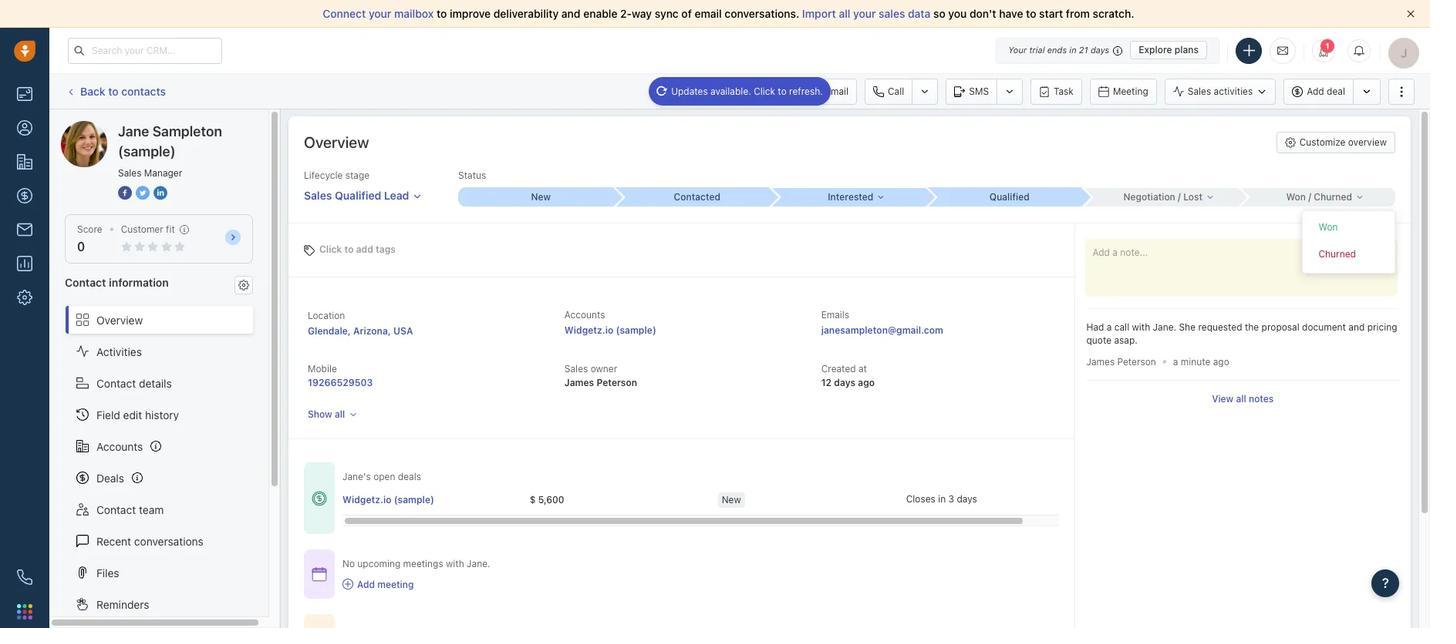 Task type: locate. For each thing, give the bounding box(es) containing it.
james
[[1086, 356, 1115, 368], [564, 377, 594, 389]]

lifecycle stage
[[304, 170, 370, 181]]

sales up facebook circled image at the left of page
[[118, 167, 142, 179]]

0 horizontal spatial jane
[[92, 120, 116, 133]]

0 horizontal spatial days
[[834, 377, 855, 389]]

accounts inside accounts widgetz.io (sample)
[[564, 309, 605, 321]]

/ left lost
[[1178, 191, 1181, 203]]

freshworks switcher image
[[17, 605, 32, 620]]

churned inside won / churned dropdown button
[[1314, 191, 1352, 203]]

1 vertical spatial jane.
[[467, 559, 490, 570]]

ago right minute
[[1213, 357, 1229, 368]]

in left the 3
[[938, 494, 946, 505]]

sales inside jane sampleton (sample) sales manager
[[118, 167, 142, 179]]

won for won / churned
[[1286, 191, 1306, 203]]

1 horizontal spatial all
[[839, 7, 850, 20]]

sms button
[[946, 78, 997, 105]]

1 vertical spatial new
[[722, 494, 741, 506]]

2 vertical spatial days
[[957, 494, 977, 505]]

email button
[[802, 78, 857, 105]]

deals
[[398, 471, 421, 483]]

of
[[681, 7, 692, 20]]

1 horizontal spatial add
[[1307, 86, 1324, 97]]

1 horizontal spatial /
[[1308, 191, 1311, 203]]

churned down won / churned
[[1319, 248, 1356, 260]]

conversations
[[134, 535, 204, 548]]

1 horizontal spatial peterson
[[1117, 356, 1156, 368]]

0 vertical spatial click
[[754, 85, 775, 97]]

the
[[1245, 322, 1259, 333]]

your left sales
[[853, 7, 876, 20]]

(sample) inside jane sampleton (sample) sales manager
[[118, 143, 176, 160]]

contact information
[[65, 276, 169, 289]]

updates available. click to refresh. link
[[649, 77, 831, 105]]

1 vertical spatial peterson
[[597, 377, 637, 389]]

task button
[[1031, 78, 1082, 105]]

widgetz.io down jane's
[[342, 494, 391, 506]]

qualified
[[335, 189, 381, 202], [989, 191, 1029, 203]]

1 horizontal spatial qualified
[[989, 191, 1029, 203]]

jane. right meetings
[[467, 559, 490, 570]]

at
[[858, 363, 867, 375]]

0 vertical spatial won
[[1286, 191, 1306, 203]]

sales for sales owner james peterson
[[564, 363, 588, 375]]

sales down lifecycle
[[304, 189, 332, 202]]

overview up the activities
[[96, 314, 143, 327]]

a inside had a call with jane. she requested the proposal document and pricing quote asap.
[[1107, 322, 1112, 333]]

0 vertical spatial in
[[1069, 45, 1077, 55]]

history
[[145, 408, 179, 422]]

deals
[[96, 472, 124, 485]]

1 vertical spatial days
[[834, 377, 855, 389]]

row
[[342, 485, 1094, 516]]

1 vertical spatial ago
[[858, 377, 875, 389]]

updates
[[671, 85, 708, 97]]

so
[[933, 7, 945, 20]]

sampleton down 'contacts'
[[118, 120, 172, 133]]

customize overview button
[[1276, 132, 1395, 153]]

and left enable at top
[[561, 7, 580, 20]]

0 vertical spatial contact
[[65, 276, 106, 289]]

1 horizontal spatial in
[[1069, 45, 1077, 55]]

1 horizontal spatial a
[[1173, 357, 1178, 368]]

0 horizontal spatial jane.
[[467, 559, 490, 570]]

start
[[1039, 7, 1063, 20]]

1 vertical spatial overview
[[96, 314, 143, 327]]

1 horizontal spatial ago
[[1213, 357, 1229, 368]]

customize overview
[[1299, 137, 1387, 148]]

to left the start on the right
[[1026, 7, 1036, 20]]

0 horizontal spatial james
[[564, 377, 594, 389]]

1 vertical spatial widgetz.io (sample) link
[[342, 493, 434, 507]]

0 vertical spatial add
[[1307, 86, 1324, 97]]

add left deal
[[1307, 86, 1324, 97]]

1 vertical spatial add
[[357, 579, 375, 590]]

conversations.
[[725, 7, 799, 20]]

add for add deal
[[1307, 86, 1324, 97]]

1 horizontal spatial overview
[[304, 133, 369, 151]]

scratch.
[[1093, 7, 1134, 20]]

add deal
[[1307, 86, 1345, 97]]

interested link
[[771, 188, 927, 206]]

1 horizontal spatial won
[[1319, 221, 1338, 233]]

0 vertical spatial peterson
[[1117, 356, 1156, 368]]

(sample) inside accounts widgetz.io (sample)
[[616, 325, 656, 336]]

container_wx8msf4aqz5i3rn1 image down 'no'
[[342, 579, 353, 590]]

0 horizontal spatial and
[[561, 7, 580, 20]]

1 horizontal spatial and
[[1349, 322, 1365, 333]]

score 0
[[77, 224, 102, 254]]

and left pricing
[[1349, 322, 1365, 333]]

2 horizontal spatial days
[[1091, 45, 1109, 55]]

with right call
[[1132, 322, 1150, 333]]

back to contacts link
[[65, 79, 167, 104]]

contact
[[65, 276, 106, 289], [96, 377, 136, 390], [96, 503, 136, 516]]

0 vertical spatial widgetz.io (sample) link
[[564, 325, 656, 336]]

details
[[139, 377, 172, 390]]

add inside button
[[1307, 86, 1324, 97]]

jane. left she
[[1153, 322, 1176, 333]]

james down owner
[[564, 377, 594, 389]]

with for meetings
[[446, 559, 464, 570]]

created at 12 days ago
[[821, 363, 875, 389]]

(sample) down jane sampleton (sample)
[[118, 143, 176, 160]]

add
[[356, 243, 373, 255]]

with
[[1132, 322, 1150, 333], [446, 559, 464, 570]]

jane sampleton (sample) sales manager
[[118, 123, 222, 179]]

/ down customize in the right top of the page
[[1308, 191, 1311, 203]]

edit
[[123, 408, 142, 422]]

click right available.
[[754, 85, 775, 97]]

/ inside button
[[1178, 191, 1181, 203]]

won inside dropdown button
[[1286, 191, 1306, 203]]

(sample) for jane sampleton (sample) sales manager
[[118, 143, 176, 160]]

view all notes
[[1212, 394, 1274, 405]]

days right the 3
[[957, 494, 977, 505]]

peterson inside sales owner james peterson
[[597, 377, 637, 389]]

0 horizontal spatial ago
[[858, 377, 875, 389]]

field edit history
[[96, 408, 179, 422]]

1 horizontal spatial container_wx8msf4aqz5i3rn1 image
[[342, 579, 353, 590]]

0 horizontal spatial /
[[1178, 191, 1181, 203]]

and inside had a call with jane. she requested the proposal document and pricing quote asap.
[[1349, 322, 1365, 333]]

(sample) down deals
[[394, 494, 434, 506]]

0 vertical spatial and
[[561, 7, 580, 20]]

jane. inside had a call with jane. she requested the proposal document and pricing quote asap.
[[1153, 322, 1176, 333]]

explore
[[1139, 44, 1172, 56]]

0 vertical spatial jane.
[[1153, 322, 1176, 333]]

0 horizontal spatial won
[[1286, 191, 1306, 203]]

1 vertical spatial james
[[564, 377, 594, 389]]

your
[[1008, 45, 1027, 55]]

accounts
[[564, 309, 605, 321], [96, 440, 143, 453]]

1 vertical spatial and
[[1349, 322, 1365, 333]]

stage
[[345, 170, 370, 181]]

0 vertical spatial with
[[1132, 322, 1150, 333]]

new link
[[458, 188, 614, 207]]

1 vertical spatial contact
[[96, 377, 136, 390]]

plans
[[1175, 44, 1199, 56]]

widgetz.io (sample) link down open at left
[[342, 493, 434, 507]]

2 horizontal spatial all
[[1236, 394, 1246, 405]]

$
[[530, 494, 536, 506]]

days inside created at 12 days ago
[[834, 377, 855, 389]]

0 vertical spatial accounts
[[564, 309, 605, 321]]

0 vertical spatial widgetz.io
[[564, 325, 613, 336]]

minute
[[1181, 357, 1210, 368]]

upcoming
[[357, 559, 400, 570]]

contact team
[[96, 503, 164, 516]]

james inside sales owner james peterson
[[564, 377, 594, 389]]

2 vertical spatial all
[[335, 409, 345, 420]]

meetings
[[403, 559, 443, 570]]

negotiation / lost
[[1123, 191, 1202, 203]]

your left mailbox
[[369, 7, 391, 20]]

refresh.
[[789, 85, 823, 97]]

1 your from the left
[[369, 7, 391, 20]]

0 vertical spatial overview
[[304, 133, 369, 151]]

0 horizontal spatial peterson
[[597, 377, 637, 389]]

won down customize in the right top of the page
[[1286, 191, 1306, 203]]

0 horizontal spatial your
[[369, 7, 391, 20]]

import
[[802, 7, 836, 20]]

glendale, arizona, usa link
[[308, 325, 413, 337]]

widgetz.io (sample) link up owner
[[564, 325, 656, 336]]

she
[[1179, 322, 1196, 333]]

email
[[825, 85, 848, 97]]

all right show
[[335, 409, 345, 420]]

2 / from the left
[[1308, 191, 1311, 203]]

1 horizontal spatial your
[[853, 7, 876, 20]]

all right import
[[839, 7, 850, 20]]

sales inside sales owner james peterson
[[564, 363, 588, 375]]

james down the quote
[[1086, 356, 1115, 368]]

1 horizontal spatial accounts
[[564, 309, 605, 321]]

0 horizontal spatial widgetz.io
[[342, 494, 391, 506]]

0 horizontal spatial add
[[357, 579, 375, 590]]

lost
[[1183, 191, 1202, 203]]

email
[[695, 7, 722, 20]]

1 vertical spatial with
[[446, 559, 464, 570]]

linkedin circled image
[[153, 185, 167, 201]]

contact down the activities
[[96, 377, 136, 390]]

sampleton inside jane sampleton (sample) sales manager
[[152, 123, 222, 140]]

0 horizontal spatial all
[[335, 409, 345, 420]]

sales activities button
[[1164, 78, 1284, 105], [1164, 78, 1276, 105]]

container_wx8msf4aqz5i3rn1 image
[[312, 491, 327, 507], [342, 579, 353, 590]]

to right back
[[108, 85, 118, 98]]

0 vertical spatial churned
[[1314, 191, 1352, 203]]

jane inside jane sampleton (sample) sales manager
[[118, 123, 149, 140]]

mobile 19266529503
[[308, 363, 373, 389]]

won down won / churned
[[1319, 221, 1338, 233]]

1 vertical spatial click
[[319, 243, 342, 255]]

1 / from the left
[[1178, 191, 1181, 203]]

1 vertical spatial churned
[[1319, 248, 1356, 260]]

(sample) for jane sampleton (sample)
[[175, 120, 218, 133]]

a left minute
[[1173, 357, 1178, 368]]

accounts up deals
[[96, 440, 143, 453]]

days down created
[[834, 377, 855, 389]]

in left 21
[[1069, 45, 1077, 55]]

add for add meeting
[[357, 579, 375, 590]]

1 vertical spatial container_wx8msf4aqz5i3rn1 image
[[342, 579, 353, 590]]

1 vertical spatial won
[[1319, 221, 1338, 233]]

widgetz.io (sample) link
[[564, 325, 656, 336], [342, 493, 434, 507]]

days right 21
[[1091, 45, 1109, 55]]

1 horizontal spatial days
[[957, 494, 977, 505]]

0 horizontal spatial accounts
[[96, 440, 143, 453]]

0 horizontal spatial with
[[446, 559, 464, 570]]

contact for contact information
[[65, 276, 106, 289]]

5,600
[[538, 494, 564, 506]]

back to contacts
[[80, 85, 166, 98]]

1 horizontal spatial james
[[1086, 356, 1115, 368]]

contact down 0 button
[[65, 276, 106, 289]]

1 vertical spatial a
[[1173, 357, 1178, 368]]

0 vertical spatial days
[[1091, 45, 1109, 55]]

1 vertical spatial widgetz.io
[[342, 494, 391, 506]]

container_wx8msf4aqz5i3rn1 image inside add meeting link
[[342, 579, 353, 590]]

(sample) up manager
[[175, 120, 218, 133]]

a left call
[[1107, 322, 1112, 333]]

sales left owner
[[564, 363, 588, 375]]

add
[[1307, 86, 1324, 97], [357, 579, 375, 590]]

peterson
[[1117, 356, 1156, 368], [597, 377, 637, 389]]

no
[[342, 559, 355, 570]]

in
[[1069, 45, 1077, 55], [938, 494, 946, 505]]

churned down 'customize overview' button
[[1314, 191, 1352, 203]]

jane for jane sampleton (sample)
[[92, 120, 116, 133]]

peterson down asap.
[[1117, 356, 1156, 368]]

accounts for accounts widgetz.io (sample)
[[564, 309, 605, 321]]

don't
[[970, 7, 996, 20]]

accounts up owner
[[564, 309, 605, 321]]

1 horizontal spatial jane.
[[1153, 322, 1176, 333]]

improve
[[450, 7, 491, 20]]

1 horizontal spatial widgetz.io
[[564, 325, 613, 336]]

ago down at
[[858, 377, 875, 389]]

0 vertical spatial a
[[1107, 322, 1112, 333]]

view
[[1212, 394, 1233, 405]]

1 horizontal spatial with
[[1132, 322, 1150, 333]]

/ inside dropdown button
[[1308, 191, 1311, 203]]

container_wx8msf4aqz5i3rn1 image left widgetz.io (sample)
[[312, 491, 327, 507]]

ago
[[1213, 357, 1229, 368], [858, 377, 875, 389]]

sampleton up manager
[[152, 123, 222, 140]]

days for created at 12 days ago
[[834, 377, 855, 389]]

1 horizontal spatial jane
[[118, 123, 149, 140]]

had
[[1086, 322, 1104, 333]]

manager
[[144, 167, 182, 179]]

mng settings image
[[238, 280, 249, 291]]

1 horizontal spatial widgetz.io (sample) link
[[564, 325, 656, 336]]

facebook circled image
[[118, 185, 132, 201]]

1 vertical spatial accounts
[[96, 440, 143, 453]]

jane for jane sampleton (sample) sales manager
[[118, 123, 149, 140]]

jane down 'contacts'
[[118, 123, 149, 140]]

jane down back
[[92, 120, 116, 133]]

(sample) up owner
[[616, 325, 656, 336]]

1 horizontal spatial new
[[722, 494, 741, 506]]

your
[[369, 7, 391, 20], [853, 7, 876, 20]]

overview
[[304, 133, 369, 151], [96, 314, 143, 327]]

with right meetings
[[446, 559, 464, 570]]

sampleton for jane sampleton (sample)
[[118, 120, 172, 133]]

all right view
[[1236, 394, 1246, 405]]

with inside had a call with jane. she requested the proposal document and pricing quote asap.
[[1132, 322, 1150, 333]]

0 vertical spatial new
[[531, 191, 551, 203]]

had a call with jane. she requested the proposal document and pricing quote asap.
[[1086, 322, 1397, 346]]

won for won
[[1319, 221, 1338, 233]]

2 vertical spatial contact
[[96, 503, 136, 516]]

click
[[754, 85, 775, 97], [319, 243, 342, 255]]

1 vertical spatial all
[[1236, 394, 1246, 405]]

0 horizontal spatial in
[[938, 494, 946, 505]]

0 horizontal spatial a
[[1107, 322, 1112, 333]]

widgetz.io up owner
[[564, 325, 613, 336]]

0 vertical spatial ago
[[1213, 357, 1229, 368]]

widgetz.io inside accounts widgetz.io (sample)
[[564, 325, 613, 336]]

peterson down owner
[[597, 377, 637, 389]]

0 horizontal spatial container_wx8msf4aqz5i3rn1 image
[[312, 491, 327, 507]]

click left add
[[319, 243, 342, 255]]

sales left activities
[[1188, 86, 1211, 97]]

contact up recent
[[96, 503, 136, 516]]

overview up lifecycle stage
[[304, 133, 369, 151]]

add down upcoming
[[357, 579, 375, 590]]



Task type: vqa. For each thing, say whether or not it's contained in the screenshot.
right and
yes



Task type: describe. For each thing, give the bounding box(es) containing it.
from
[[1066, 7, 1090, 20]]

all for show all
[[335, 409, 345, 420]]

0 horizontal spatial overview
[[96, 314, 143, 327]]

contact for contact team
[[96, 503, 136, 516]]

updates available. click to refresh.
[[671, 85, 823, 97]]

customer
[[121, 224, 163, 235]]

0 horizontal spatial qualified
[[335, 189, 381, 202]]

to left refresh.
[[778, 85, 787, 97]]

emails
[[821, 309, 849, 321]]

sales owner james peterson
[[564, 363, 637, 389]]

phone element
[[9, 562, 40, 593]]

asap.
[[1114, 335, 1137, 346]]

sales for sales activities
[[1188, 86, 1211, 97]]

team
[[139, 503, 164, 516]]

document
[[1302, 322, 1346, 333]]

requested
[[1198, 322, 1242, 333]]

you
[[948, 7, 967, 20]]

import all your sales data link
[[802, 7, 933, 20]]

available.
[[710, 85, 751, 97]]

pricing
[[1367, 322, 1397, 333]]

jane's open deals
[[342, 471, 421, 483]]

data
[[908, 7, 931, 20]]

call link
[[865, 78, 912, 105]]

lifecycle
[[304, 170, 343, 181]]

enable
[[583, 7, 617, 20]]

accounts widgetz.io (sample)
[[564, 309, 656, 336]]

owner
[[591, 363, 617, 375]]

2 your from the left
[[853, 7, 876, 20]]

twitter circled image
[[136, 185, 150, 201]]

0 horizontal spatial click
[[319, 243, 342, 255]]

show
[[308, 409, 332, 420]]

interested
[[828, 191, 873, 203]]

emails janesampleton@gmail.com
[[821, 309, 943, 336]]

1 horizontal spatial click
[[754, 85, 775, 97]]

customize
[[1299, 137, 1345, 148]]

contact details
[[96, 377, 172, 390]]

explore plans
[[1139, 44, 1199, 56]]

connect your mailbox to improve deliverability and enable 2-way sync of email conversations. import all your sales data so you don't have to start from scratch.
[[323, 7, 1134, 20]]

0 vertical spatial container_wx8msf4aqz5i3rn1 image
[[312, 491, 327, 507]]

0 vertical spatial james
[[1086, 356, 1115, 368]]

field
[[96, 408, 120, 422]]

proposal
[[1262, 322, 1299, 333]]

contacts
[[121, 85, 166, 98]]

contact for contact details
[[96, 377, 136, 390]]

back
[[80, 85, 105, 98]]

call
[[1114, 322, 1129, 333]]

janesampleton@gmail.com
[[821, 325, 943, 336]]

files
[[96, 567, 119, 580]]

a minute ago
[[1173, 357, 1229, 368]]

Search your CRM... text field
[[68, 37, 222, 64]]

0 button
[[77, 240, 85, 254]]

show all
[[308, 409, 345, 420]]

james peterson
[[1086, 356, 1156, 368]]

reminders
[[96, 598, 149, 611]]

accounts for accounts
[[96, 440, 143, 453]]

way
[[632, 7, 652, 20]]

deliverability
[[493, 7, 559, 20]]

score
[[77, 224, 102, 235]]

location glendale, arizona, usa
[[308, 310, 413, 337]]

1 link
[[1312, 36, 1335, 62]]

qualified link
[[927, 188, 1083, 207]]

have
[[999, 7, 1023, 20]]

1
[[1325, 38, 1330, 48]]

sampleton for jane sampleton (sample) sales manager
[[152, 123, 222, 140]]

widgetz.io (sample)
[[342, 494, 434, 506]]

12
[[821, 377, 832, 389]]

phone image
[[17, 570, 32, 585]]

created
[[821, 363, 856, 375]]

days for closes in 3 days
[[957, 494, 977, 505]]

status
[[458, 170, 486, 181]]

ago inside created at 12 days ago
[[858, 377, 875, 389]]

send email image
[[1277, 44, 1288, 57]]

call button
[[865, 78, 912, 105]]

close image
[[1407, 10, 1415, 18]]

/ for lost
[[1178, 191, 1181, 203]]

explore plans link
[[1130, 41, 1207, 59]]

your trial ends in 21 days
[[1008, 45, 1109, 55]]

quote
[[1086, 335, 1112, 346]]

1 vertical spatial in
[[938, 494, 946, 505]]

tags
[[376, 243, 396, 255]]

0 horizontal spatial widgetz.io (sample) link
[[342, 493, 434, 507]]

arizona,
[[353, 325, 391, 337]]

meeting
[[377, 579, 414, 590]]

call
[[888, 85, 904, 97]]

container_wx8msf4aqz5i3rn1 image
[[312, 567, 327, 582]]

meeting button
[[1090, 78, 1157, 105]]

with for call
[[1132, 322, 1150, 333]]

0 horizontal spatial new
[[531, 191, 551, 203]]

task
[[1054, 85, 1074, 97]]

all for view all notes
[[1236, 394, 1246, 405]]

deal
[[1327, 86, 1345, 97]]

janesampleton@gmail.com link
[[821, 323, 943, 339]]

won / churned button
[[1239, 188, 1395, 206]]

jane's
[[342, 471, 371, 483]]

0 vertical spatial all
[[839, 7, 850, 20]]

/ for churned
[[1308, 191, 1311, 203]]

meeting
[[1113, 85, 1148, 97]]

to left add
[[344, 243, 354, 255]]

jane. for meetings
[[467, 559, 490, 570]]

usa
[[393, 325, 413, 337]]

sales for sales qualified lead
[[304, 189, 332, 202]]

no upcoming meetings with jane.
[[342, 559, 490, 570]]

row containing closes in 3 days
[[342, 485, 1094, 516]]

ends
[[1047, 45, 1067, 55]]

sms
[[969, 85, 989, 97]]

sales qualified lead link
[[304, 182, 422, 204]]

add deal button
[[1284, 78, 1353, 105]]

negotiation
[[1123, 191, 1175, 203]]

(sample) for accounts widgetz.io (sample)
[[616, 325, 656, 336]]

click to add tags
[[319, 243, 396, 255]]

$ 5,600
[[530, 494, 564, 506]]

jane sampleton (sample)
[[92, 120, 218, 133]]

qualified inside "link"
[[989, 191, 1029, 203]]

jane. for call
[[1153, 322, 1176, 333]]

0
[[77, 240, 85, 254]]

to right mailbox
[[437, 7, 447, 20]]



